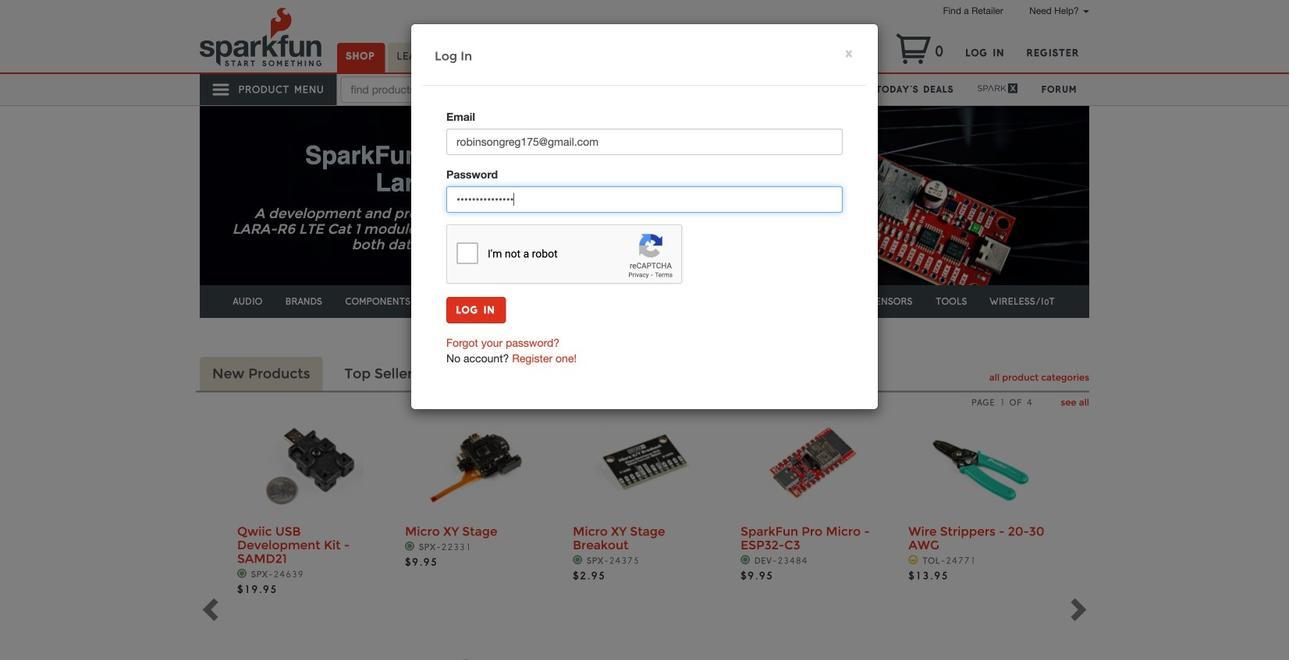 Task type: describe. For each thing, give the bounding box(es) containing it.
micro xy stage breakout image
[[590, 410, 699, 519]]

wire strippers - 20-30 awg image
[[925, 410, 1035, 519]]

in stock image for qwiic usb development kit - samd21 image
[[237, 569, 248, 579]]

in stock image for micro xy stage image
[[405, 542, 415, 552]]

micro xy stage image
[[422, 410, 531, 519]]

sparkfun digi xbee® explorer usb-c image
[[422, 652, 531, 661]]



Task type: locate. For each thing, give the bounding box(es) containing it.
None submit
[[446, 297, 506, 324]]

in stock image
[[405, 542, 415, 552], [741, 556, 751, 565]]

None email field
[[446, 129, 843, 155]]

form
[[446, 109, 843, 324]]

1 horizontal spatial in stock image
[[741, 556, 751, 565]]

0 horizontal spatial in stock image
[[237, 569, 248, 579]]

0 vertical spatial in stock image
[[405, 542, 415, 552]]

in stock image for the sparkfun pro micro - esp32-c3 image
[[741, 556, 751, 565]]

1 horizontal spatial in stock image
[[573, 556, 583, 565]]

qwiic usb development kit - samd21 image
[[254, 410, 364, 519]]

in stock image for micro xy stage breakout image
[[573, 556, 583, 565]]

in stock image
[[573, 556, 583, 565], [237, 569, 248, 579]]

1 vertical spatial in stock image
[[741, 556, 751, 565]]

sparkfun pro micro - esp32-c3 image
[[758, 410, 867, 519]]

find products, tutorials, etc... text field
[[340, 76, 536, 103]]

None password field
[[446, 186, 843, 213]]

34 available image
[[908, 556, 919, 565]]

0 vertical spatial in stock image
[[573, 556, 583, 565]]

0 horizontal spatial in stock image
[[405, 542, 415, 552]]

1 vertical spatial in stock image
[[237, 569, 248, 579]]

list box
[[237, 397, 1052, 661]]



Task type: vqa. For each thing, say whether or not it's contained in the screenshot.
middle in stock icon
yes



